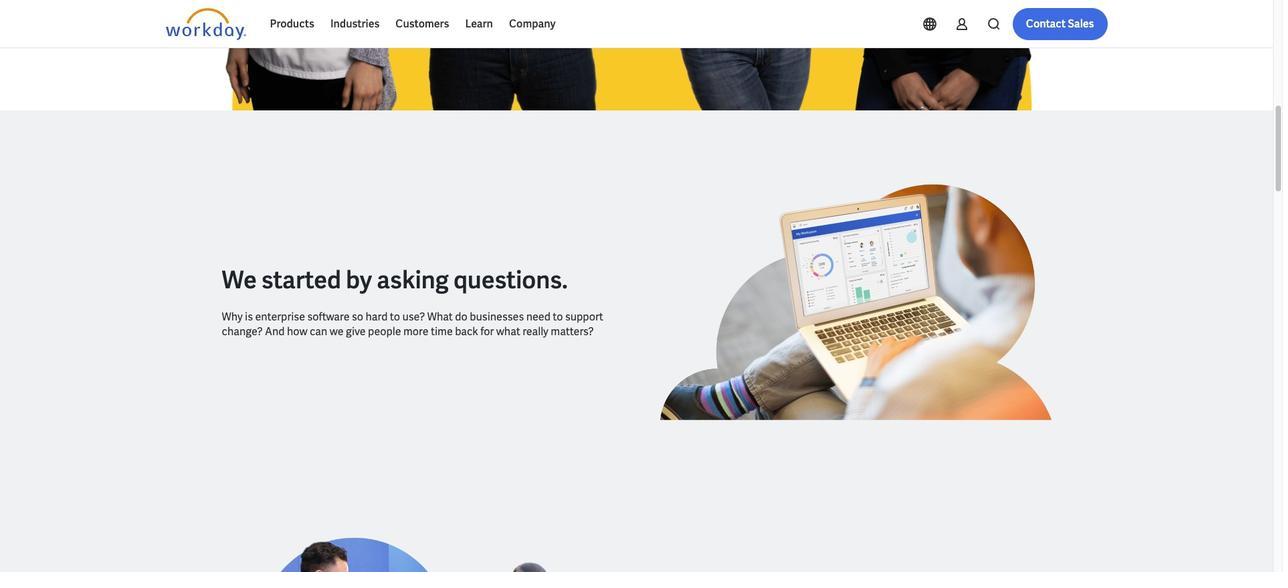 Task type: describe. For each thing, give the bounding box(es) containing it.
hard
[[366, 310, 388, 324]]

what
[[496, 325, 521, 339]]

we
[[330, 325, 344, 339]]

matters?
[[551, 325, 594, 339]]

go to the homepage image
[[166, 8, 246, 40]]

we started by asking questions.
[[222, 264, 568, 296]]

how
[[287, 325, 308, 339]]

products
[[270, 17, 314, 31]]

so
[[352, 310, 363, 324]]

questions.
[[454, 264, 568, 296]]

businesses
[[470, 310, 524, 324]]

contact
[[1027, 17, 1066, 31]]

smiling group of employees. image
[[222, 0, 1052, 111]]

person on laptop viewing workday product. image
[[658, 184, 1052, 420]]

use?
[[403, 310, 425, 324]]

what
[[427, 310, 453, 324]]

started
[[262, 264, 341, 296]]

enterprise
[[255, 310, 305, 324]]

industries
[[331, 17, 380, 31]]

time
[[431, 325, 453, 339]]

change?
[[222, 325, 263, 339]]

company button
[[501, 8, 564, 40]]

really
[[523, 325, 549, 339]]

more
[[404, 325, 429, 339]]

why
[[222, 310, 243, 324]]



Task type: vqa. For each thing, say whether or not it's contained in the screenshot.
'that'
no



Task type: locate. For each thing, give the bounding box(es) containing it.
workday employees collaborating. image
[[222, 538, 616, 572]]

support
[[565, 310, 604, 324]]

customers
[[396, 17, 449, 31]]

sales
[[1068, 17, 1095, 31]]

we
[[222, 264, 257, 296]]

2 to from the left
[[553, 310, 563, 324]]

1 to from the left
[[390, 310, 400, 324]]

products button
[[262, 8, 323, 40]]

give
[[346, 325, 366, 339]]

why is enterprise software so hard to use? what do businesses need to support change? and how can we give people more time back for what really matters?
[[222, 310, 604, 339]]

need
[[527, 310, 551, 324]]

contact sales
[[1027, 17, 1095, 31]]

is
[[245, 310, 253, 324]]

software
[[307, 310, 350, 324]]

and
[[265, 325, 285, 339]]

0 horizontal spatial to
[[390, 310, 400, 324]]

learn button
[[457, 8, 501, 40]]

back
[[455, 325, 478, 339]]

can
[[310, 325, 328, 339]]

1 horizontal spatial to
[[553, 310, 563, 324]]

do
[[455, 310, 468, 324]]

customers button
[[388, 8, 457, 40]]

to up people
[[390, 310, 400, 324]]

learn
[[465, 17, 493, 31]]

company
[[509, 17, 556, 31]]

by
[[346, 264, 372, 296]]

people
[[368, 325, 401, 339]]

contact sales link
[[1013, 8, 1108, 40]]

to right need on the bottom left
[[553, 310, 563, 324]]

industries button
[[323, 8, 388, 40]]

asking
[[377, 264, 449, 296]]

for
[[481, 325, 494, 339]]

to
[[390, 310, 400, 324], [553, 310, 563, 324]]



